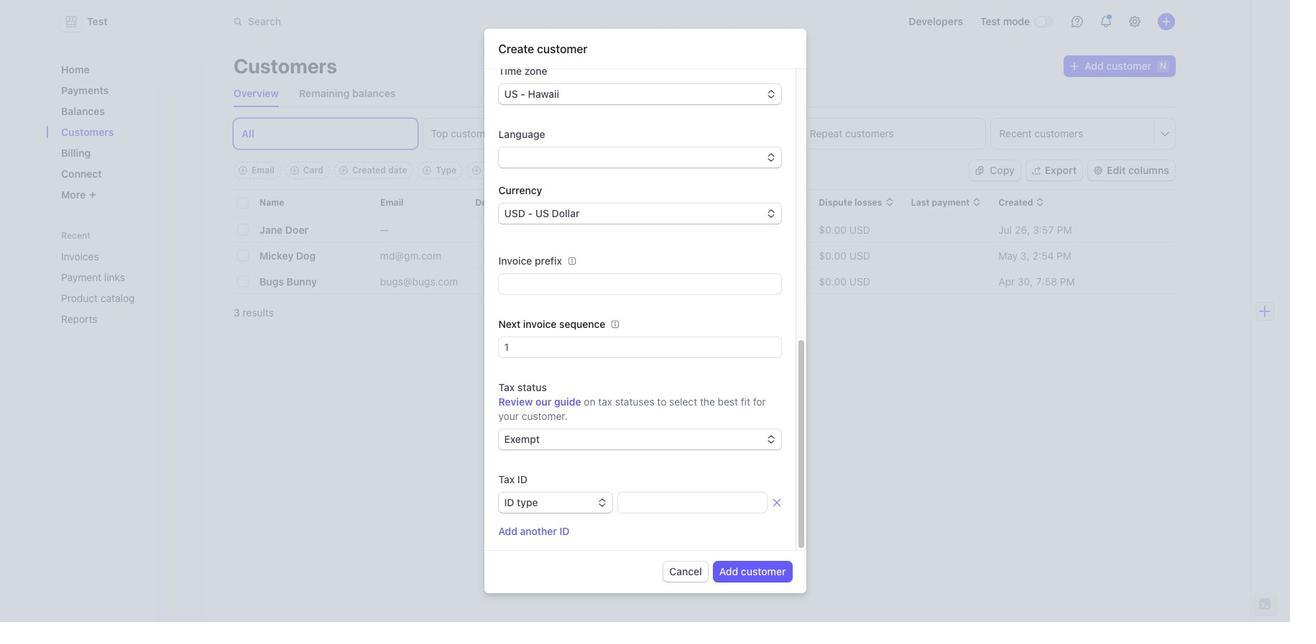 Task type: locate. For each thing, give the bounding box(es) containing it.
add inside "button"
[[720, 565, 739, 577]]

0 horizontal spatial add customer
[[720, 565, 786, 577]]

Search search field
[[225, 8, 631, 35]]

2 vertical spatial add
[[720, 565, 739, 577]]

your
[[499, 410, 519, 422]]

recent up invoices
[[61, 230, 91, 241]]

2 tax from the top
[[499, 473, 515, 485]]

recent inside tab list
[[1000, 127, 1032, 140]]

on
[[584, 396, 596, 408]]

1 vertical spatial customers
[[61, 126, 114, 138]]

2 horizontal spatial customers
[[1035, 127, 1084, 140]]

created for created date
[[352, 165, 386, 175]]

test
[[87, 15, 108, 27], [981, 15, 1001, 27]]

2 vertical spatial id
[[560, 525, 570, 537]]

0 horizontal spatial recent
[[61, 230, 91, 241]]

customer
[[537, 42, 588, 55], [1107, 60, 1152, 72], [741, 565, 786, 577]]

- inside us - hawaii popup button
[[521, 88, 526, 100]]

sequence
[[560, 318, 606, 330]]

0
[[679, 223, 685, 236]]

apr 30, 7:58 pm
[[999, 275, 1076, 287]]

add right cancel
[[720, 565, 739, 577]]

filters
[[510, 165, 534, 175]]

0 horizontal spatial email
[[252, 165, 275, 175]]

last payment
[[912, 197, 970, 208]]

bugs bunny link
[[260, 268, 334, 294]]

1 horizontal spatial customer
[[741, 565, 786, 577]]

time
[[499, 65, 522, 77]]

total
[[600, 197, 621, 208]]

email up —
[[380, 197, 404, 208]]

created right add created date 'icon'
[[352, 165, 386, 175]]

svg image
[[976, 166, 985, 175]]

0 horizontal spatial customer
[[537, 42, 588, 55]]

0 horizontal spatial test
[[87, 15, 108, 27]]

us inside popup button
[[504, 88, 518, 100]]

0 horizontal spatial payments
[[61, 84, 109, 96]]

more inside button
[[61, 188, 86, 201]]

bunny
[[287, 275, 317, 287]]

email right add email image
[[252, 165, 275, 175]]

1 horizontal spatial customers
[[846, 127, 895, 140]]

customers for repeat customers
[[846, 127, 895, 140]]

2 vertical spatial customer
[[741, 565, 786, 577]]

0 vertical spatial recent
[[1000, 127, 1032, 140]]

more down connect
[[61, 188, 86, 201]]

3 customers from the left
[[1035, 127, 1084, 140]]

payments
[[61, 84, 109, 96], [679, 197, 722, 208]]

more for more
[[61, 188, 86, 201]]

0 horizontal spatial customers
[[61, 126, 114, 138]]

0 horizontal spatial add
[[499, 525, 518, 537]]

id up id type
[[518, 473, 528, 485]]

all
[[242, 127, 255, 140]]

1 horizontal spatial add customer
[[1085, 60, 1152, 72]]

spend
[[624, 197, 650, 208]]

tax up id type
[[499, 473, 515, 485]]

1 vertical spatial -
[[528, 207, 533, 219]]

1 horizontal spatial add
[[720, 565, 739, 577]]

created for created
[[999, 197, 1034, 208]]

add right svg icon
[[1085, 60, 1104, 72]]

1 vertical spatial tax
[[499, 473, 515, 485]]

- down currency
[[528, 207, 533, 219]]

1 vertical spatial tab list
[[234, 119, 1176, 149]]

1 horizontal spatial created
[[999, 197, 1034, 208]]

1 vertical spatial add
[[499, 525, 518, 537]]

add for add another id button
[[499, 525, 518, 537]]

dispute
[[819, 197, 853, 208]]

1 horizontal spatial email
[[380, 197, 404, 208]]

jane
[[260, 223, 283, 236]]

repeat customers
[[810, 127, 895, 140]]

add inside button
[[499, 525, 518, 537]]

pm right 7:58
[[1061, 275, 1076, 287]]

- inside usd - us dollar dropdown button
[[528, 207, 533, 219]]

customers up "export"
[[1035, 127, 1084, 140]]

test up home
[[87, 15, 108, 27]]

catalog
[[101, 292, 135, 304]]

us - hawaii
[[504, 88, 560, 100]]

Select Item checkbox
[[238, 224, 248, 234], [238, 276, 248, 286]]

payment for last
[[932, 197, 970, 208]]

2 customers from the left
[[846, 127, 895, 140]]

1 select item checkbox from the top
[[238, 224, 248, 234]]

0 horizontal spatial more
[[61, 188, 86, 201]]

26,
[[1015, 223, 1031, 236]]

0 horizontal spatial id
[[504, 496, 515, 508]]

1 vertical spatial customer
[[1107, 60, 1152, 72]]

refunds
[[751, 197, 787, 208]]

1 vertical spatial us
[[536, 207, 549, 219]]

cancel button
[[664, 562, 708, 582]]

on tax statuses to select the best fit for your customer.
[[499, 396, 766, 422]]

for
[[753, 396, 766, 408]]

id left type
[[504, 496, 515, 508]]

export button
[[1027, 160, 1083, 181]]

test inside button
[[87, 15, 108, 27]]

0 vertical spatial created
[[352, 165, 386, 175]]

1 vertical spatial pm
[[1057, 249, 1072, 261]]

created date
[[352, 165, 407, 175]]

- for us
[[521, 88, 526, 100]]

$0.00
[[600, 223, 628, 236], [751, 223, 779, 236], [819, 223, 847, 236], [751, 249, 779, 261], [819, 249, 847, 261], [751, 275, 779, 287], [819, 275, 847, 287]]

payments up balances
[[61, 84, 109, 96]]

payment for default
[[509, 197, 547, 208]]

invoices link
[[55, 245, 173, 268]]

1 vertical spatial payments
[[679, 197, 722, 208]]

0 horizontal spatial customers
[[451, 127, 500, 140]]

mickey
[[260, 249, 294, 261]]

us
[[504, 88, 518, 100], [536, 207, 549, 219]]

connect
[[61, 168, 102, 180]]

may
[[999, 249, 1018, 261]]

0 vertical spatial add
[[1085, 60, 1104, 72]]

payment right the last
[[932, 197, 970, 208]]

0 vertical spatial customers
[[234, 54, 337, 78]]

1 horizontal spatial customers
[[234, 54, 337, 78]]

Invoice prefix text field
[[499, 274, 781, 294]]

add created date image
[[339, 166, 348, 175]]

0 vertical spatial tab list
[[228, 81, 1176, 107]]

bugs@bugs.com
[[380, 275, 458, 287]]

0 horizontal spatial -
[[521, 88, 526, 100]]

statuses
[[615, 396, 655, 408]]

0 vertical spatial email
[[252, 165, 275, 175]]

balances link
[[55, 99, 193, 123]]

add email image
[[239, 166, 247, 175]]

columns
[[1129, 164, 1170, 176]]

customers right repeat
[[846, 127, 895, 140]]

cancel
[[670, 565, 702, 577]]

select item checkbox for bugs bunny
[[238, 276, 248, 286]]

tax up review
[[499, 381, 515, 393]]

3,
[[1021, 249, 1030, 261]]

payments up 0 link
[[679, 197, 722, 208]]

pm right 2:54
[[1057, 249, 1072, 261]]

1 vertical spatial select item checkbox
[[238, 276, 248, 286]]

1 vertical spatial more
[[61, 188, 86, 201]]

test for test mode
[[981, 15, 1001, 27]]

recent customers
[[1000, 127, 1084, 140]]

add customer right svg icon
[[1085, 60, 1152, 72]]

guide
[[554, 396, 582, 408]]

test left 'mode'
[[981, 15, 1001, 27]]

2:54
[[1033, 249, 1055, 261]]

payment down currency
[[509, 197, 547, 208]]

0 vertical spatial id
[[518, 473, 528, 485]]

0 vertical spatial select item checkbox
[[238, 224, 248, 234]]

1 horizontal spatial payment
[[932, 197, 970, 208]]

customers inside customers link
[[61, 126, 114, 138]]

top customers
[[431, 127, 500, 140]]

product catalog link
[[55, 286, 173, 310]]

pm right 3:57
[[1058, 223, 1073, 236]]

us down time
[[504, 88, 518, 100]]

currency
[[499, 184, 543, 196]]

0 link
[[679, 216, 751, 242]]

2 vertical spatial pm
[[1061, 275, 1076, 287]]

more
[[486, 165, 507, 175], [61, 188, 86, 201]]

None text field
[[499, 337, 781, 357]]

billing
[[61, 147, 91, 159]]

open overflow menu image
[[1161, 129, 1170, 138]]

1 customers from the left
[[451, 127, 500, 140]]

1 vertical spatial id
[[504, 496, 515, 508]]

2 select item checkbox from the top
[[238, 276, 248, 286]]

dog
[[296, 249, 316, 261]]

usd - us dollar button
[[499, 204, 781, 224]]

select item checkbox down select item option
[[238, 276, 248, 286]]

recent up copy
[[1000, 127, 1032, 140]]

0 horizontal spatial us
[[504, 88, 518, 100]]

1 horizontal spatial recent
[[1000, 127, 1032, 140]]

id right another
[[560, 525, 570, 537]]

jane doer
[[260, 223, 309, 236]]

0 horizontal spatial created
[[352, 165, 386, 175]]

mickey dog link
[[260, 242, 334, 268]]

0 horizontal spatial payment
[[509, 197, 547, 208]]

add customer
[[1085, 60, 1152, 72], [720, 565, 786, 577]]

2 payment from the left
[[932, 197, 970, 208]]

0 vertical spatial tax
[[499, 381, 515, 393]]

1 horizontal spatial more
[[486, 165, 507, 175]]

remaining balances
[[299, 87, 396, 99]]

us left dollar
[[536, 207, 549, 219]]

recent navigation links element
[[47, 229, 205, 331]]

top customers link
[[423, 119, 607, 149]]

add left another
[[499, 525, 518, 537]]

toolbar containing email
[[234, 162, 541, 179]]

toolbar
[[234, 162, 541, 179]]

select item checkbox up select item option
[[238, 224, 248, 234]]

0 vertical spatial us
[[504, 88, 518, 100]]

customers right top in the top of the page
[[451, 127, 500, 140]]

None text field
[[618, 493, 767, 513]]

more right add more filters icon
[[486, 165, 507, 175]]

1 vertical spatial recent
[[61, 230, 91, 241]]

review our guide link
[[499, 396, 582, 408]]

0 vertical spatial -
[[521, 88, 526, 100]]

add customer button
[[714, 562, 792, 582]]

1 horizontal spatial -
[[528, 207, 533, 219]]

1 vertical spatial add customer
[[720, 565, 786, 577]]

dispute losses
[[819, 197, 883, 208]]

payment
[[509, 197, 547, 208], [932, 197, 970, 208]]

customers down balances
[[61, 126, 114, 138]]

created up the "26,"
[[999, 197, 1034, 208]]

customers up 'overview'
[[234, 54, 337, 78]]

1 vertical spatial created
[[999, 197, 1034, 208]]

more inside toolbar
[[486, 165, 507, 175]]

0 vertical spatial payments
[[61, 84, 109, 96]]

review
[[499, 396, 533, 408]]

1 tax from the top
[[499, 381, 515, 393]]

1 payment from the left
[[509, 197, 547, 208]]

2 horizontal spatial id
[[560, 525, 570, 537]]

- left hawaii
[[521, 88, 526, 100]]

2 test from the left
[[981, 15, 1001, 27]]

doer
[[285, 223, 309, 236]]

usd
[[504, 207, 526, 219], [631, 223, 651, 236], [781, 223, 802, 236], [850, 223, 871, 236], [781, 249, 802, 261], [850, 249, 871, 261], [781, 275, 802, 287], [850, 275, 871, 287]]

1 vertical spatial email
[[380, 197, 404, 208]]

1 test from the left
[[87, 15, 108, 27]]

0 vertical spatial more
[[486, 165, 507, 175]]

tab list
[[228, 81, 1176, 107], [234, 119, 1176, 149]]

$0.00 usd link
[[600, 216, 679, 242], [751, 216, 819, 242], [819, 216, 912, 242], [751, 242, 819, 268], [819, 242, 912, 268], [751, 268, 819, 294], [819, 268, 912, 294]]

reports
[[61, 313, 97, 325]]

1 horizontal spatial test
[[981, 15, 1001, 27]]

1 horizontal spatial us
[[536, 207, 549, 219]]

add customer right cancel
[[720, 565, 786, 577]]

0 vertical spatial pm
[[1058, 223, 1073, 236]]

email inside toolbar
[[252, 165, 275, 175]]

edit columns
[[1108, 164, 1170, 176]]



Task type: describe. For each thing, give the bounding box(es) containing it.
id inside button
[[560, 525, 570, 537]]

3
[[234, 306, 240, 319]]

edit columns button
[[1089, 160, 1176, 181]]

0 vertical spatial add customer
[[1085, 60, 1152, 72]]

tax for tax status
[[499, 381, 515, 393]]

recent for recent customers
[[1000, 127, 1032, 140]]

0 vertical spatial customer
[[537, 42, 588, 55]]

copy
[[991, 164, 1015, 176]]

date
[[388, 165, 407, 175]]

prefix
[[535, 255, 562, 267]]

core navigation links element
[[55, 58, 193, 206]]

select
[[670, 396, 698, 408]]

apr 30, 7:58 pm link
[[999, 268, 1176, 294]]

repeat
[[810, 127, 843, 140]]

status
[[518, 381, 547, 393]]

pm for may 3, 2:54 pm
[[1057, 249, 1072, 261]]

more for more filters
[[486, 165, 507, 175]]

mode
[[1004, 15, 1031, 27]]

n
[[1161, 60, 1167, 71]]

jul 26, 3:57 pm link
[[999, 216, 1176, 242]]

add more filters image
[[473, 166, 481, 175]]

payments link
[[55, 78, 193, 102]]

customers for recent customers
[[1035, 127, 1084, 140]]

payment
[[61, 271, 101, 283]]

our
[[536, 396, 552, 408]]

id inside dropdown button
[[504, 496, 515, 508]]

— link
[[380, 216, 476, 242]]

connect link
[[55, 162, 193, 186]]

overview link
[[228, 83, 285, 104]]

Select Item checkbox
[[238, 250, 248, 260]]

payment links link
[[55, 265, 173, 289]]

type
[[436, 165, 457, 175]]

developers
[[909, 15, 964, 27]]

pm for apr 30, 7:58 pm
[[1061, 275, 1076, 287]]

id type
[[504, 496, 538, 508]]

1 horizontal spatial payments
[[679, 197, 722, 208]]

30,
[[1018, 275, 1034, 287]]

recent customers link
[[992, 119, 1155, 149]]

2 horizontal spatial add
[[1085, 60, 1104, 72]]

method
[[550, 197, 583, 208]]

mickey dog
[[260, 249, 316, 261]]

recent element
[[47, 245, 205, 331]]

tax for tax id
[[499, 473, 515, 485]]

create customer
[[499, 42, 588, 55]]

tab list containing all
[[234, 119, 1176, 149]]

hawaii
[[528, 88, 560, 100]]

usd inside dropdown button
[[504, 207, 526, 219]]

review our guide
[[499, 396, 582, 408]]

payments inside core navigation links 'element'
[[61, 84, 109, 96]]

may 3, 2:54 pm link
[[999, 242, 1176, 268]]

bugs bunny
[[260, 275, 317, 287]]

add type image
[[423, 166, 432, 175]]

add card image
[[290, 166, 299, 175]]

default payment method
[[476, 197, 583, 208]]

may 3, 2:54 pm
[[999, 249, 1072, 261]]

test for test
[[87, 15, 108, 27]]

invoices
[[61, 250, 99, 262]]

customers for top customers
[[451, 127, 500, 140]]

name
[[260, 197, 285, 208]]

bugs
[[260, 275, 284, 287]]

select item checkbox for jane doer
[[238, 224, 248, 234]]

tax status
[[499, 381, 547, 393]]

customer inside "button"
[[741, 565, 786, 577]]

reports link
[[55, 307, 173, 331]]

Select All checkbox
[[238, 198, 248, 208]]

3:57
[[1033, 223, 1055, 236]]

jul
[[999, 223, 1013, 236]]

- for usd
[[528, 207, 533, 219]]

md@gm.com
[[380, 249, 442, 261]]

another
[[520, 525, 557, 537]]

next
[[499, 318, 521, 330]]

default
[[476, 197, 507, 208]]

home link
[[55, 58, 193, 81]]

test button
[[61, 12, 122, 32]]

add for add customer "button" at right bottom
[[720, 565, 739, 577]]

time zone
[[499, 65, 548, 77]]

invoice prefix
[[499, 255, 562, 267]]

tax
[[599, 396, 613, 408]]

the
[[700, 396, 715, 408]]

invoice
[[499, 255, 532, 267]]

tab list containing overview
[[228, 81, 1176, 107]]

2 horizontal spatial customer
[[1107, 60, 1152, 72]]

export
[[1045, 164, 1077, 176]]

us inside dropdown button
[[536, 207, 549, 219]]

usd - us dollar
[[504, 207, 580, 219]]

balances
[[61, 105, 105, 117]]

add customer inside "button"
[[720, 565, 786, 577]]

home
[[61, 63, 90, 76]]

1 horizontal spatial id
[[518, 473, 528, 485]]

links
[[104, 271, 125, 283]]

md@gm.com link
[[380, 242, 476, 268]]

create
[[499, 42, 534, 55]]

bugs@bugs.com link
[[380, 268, 476, 294]]

language
[[499, 128, 546, 140]]

total spend
[[600, 197, 650, 208]]

edit
[[1108, 164, 1126, 176]]

recent for recent
[[61, 230, 91, 241]]

zone
[[525, 65, 548, 77]]

pm for jul 26, 3:57 pm
[[1058, 223, 1073, 236]]

balances
[[352, 87, 396, 99]]

results
[[243, 306, 274, 319]]

svg image
[[1071, 62, 1080, 71]]

jane doer link
[[260, 216, 334, 242]]

add another id button
[[499, 524, 570, 539]]

tax id
[[499, 473, 528, 485]]

invoice
[[523, 318, 557, 330]]

remaining balances link
[[293, 83, 402, 104]]

payment links
[[61, 271, 125, 283]]

billing link
[[55, 141, 193, 165]]



Task type: vqa. For each thing, say whether or not it's contained in the screenshot.
View reports and analytics element at bottom left
no



